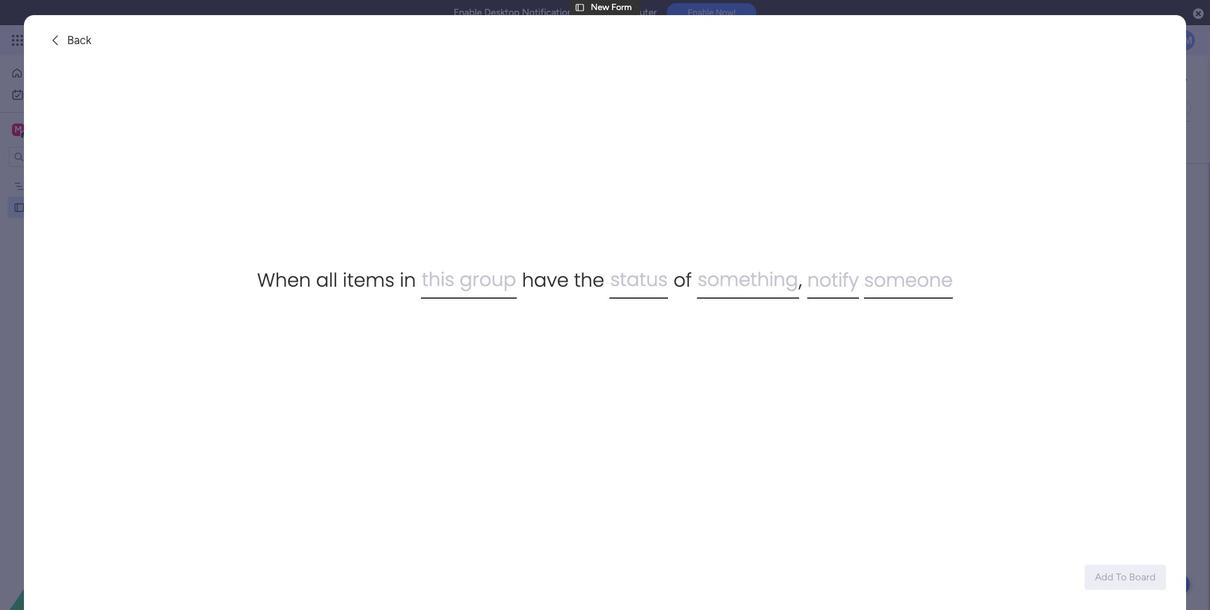 Task type: vqa. For each thing, say whether or not it's contained in the screenshot.
the topmost New Form
yes



Task type: describe. For each thing, give the bounding box(es) containing it.
someone
[[864, 267, 953, 294]]

m
[[15, 124, 22, 135]]

0 horizontal spatial new form
[[30, 202, 71, 212]]

enable for enable now!
[[688, 8, 714, 18]]

form
[[769, 268, 804, 288]]

in
[[400, 267, 416, 294]]

desktop
[[484, 7, 520, 18]]

when all items in this group have the status of something , notify
[[257, 266, 859, 294]]

home
[[28, 67, 52, 78]]

group
[[460, 266, 516, 293]]

items
[[343, 267, 394, 294]]

lottie animation element
[[0, 483, 161, 610]]

my work link
[[8, 84, 153, 105]]

help button
[[1146, 574, 1190, 595]]

building
[[667, 268, 728, 288]]

jeremy miller image
[[1175, 30, 1195, 50]]

the
[[574, 267, 604, 294]]

enable desktop notifications on this computer
[[454, 7, 657, 18]]

enable now! button
[[667, 3, 756, 22]]

when
[[257, 267, 311, 294]]

home link
[[8, 63, 153, 83]]

,
[[799, 267, 802, 294]]

monday button
[[33, 24, 201, 57]]

notifications
[[522, 7, 577, 18]]

management
[[60, 180, 112, 191]]

0 vertical spatial new form
[[591, 2, 632, 13]]

workspace
[[54, 124, 103, 135]]

this
[[594, 7, 611, 18]]

select product image
[[11, 34, 24, 47]]

my work
[[29, 89, 62, 100]]

1 horizontal spatial form
[[611, 2, 632, 13]]



Task type: locate. For each thing, give the bounding box(es) containing it.
1 vertical spatial new
[[30, 202, 48, 212]]

new right public board image
[[30, 202, 48, 212]]

project
[[30, 180, 58, 191]]

workspace image
[[12, 123, 25, 137]]

new form down project
[[30, 202, 71, 212]]

form right this in the top of the page
[[611, 2, 632, 13]]

something
[[698, 266, 798, 293]]

enable inside button
[[688, 8, 714, 18]]

monday
[[56, 33, 99, 47]]

new form
[[591, 2, 632, 13], [30, 202, 71, 212]]

start
[[607, 268, 641, 288]]

main
[[29, 124, 51, 135]]

status
[[610, 266, 668, 293]]

new left computer
[[591, 2, 609, 13]]

back
[[67, 33, 91, 47]]

new form right notifications
[[591, 2, 632, 13]]

notify
[[807, 267, 859, 294]]

0 vertical spatial form
[[611, 2, 632, 13]]

1 vertical spatial new form
[[30, 202, 71, 212]]

1 horizontal spatial new
[[591, 2, 609, 13]]

public board image
[[13, 201, 25, 213]]

form down project management
[[50, 202, 71, 212]]

enable left desktop
[[454, 7, 482, 18]]

enable now!
[[688, 8, 736, 18]]

work
[[43, 89, 62, 100]]

main workspace
[[29, 124, 103, 135]]

by
[[645, 268, 663, 288]]

on
[[579, 7, 592, 18]]

let's start by building your form
[[571, 268, 804, 288]]

0 vertical spatial new
[[591, 2, 609, 13]]

1 horizontal spatial enable
[[688, 8, 714, 18]]

0 horizontal spatial form
[[50, 202, 71, 212]]

lottie animation image
[[0, 483, 161, 610]]

dapulse close image
[[1193, 8, 1204, 20]]

project management
[[30, 180, 112, 191]]

collapse board header image
[[1178, 103, 1188, 113]]

your
[[732, 268, 765, 288]]

back button
[[44, 30, 96, 50]]

workspace selection element
[[12, 122, 105, 139]]

enable left now!
[[688, 8, 714, 18]]

this
[[422, 266, 454, 293]]

enable
[[454, 7, 482, 18], [688, 8, 714, 18]]

have
[[522, 267, 569, 294]]

1 vertical spatial form
[[50, 202, 71, 212]]

let's
[[571, 268, 602, 288]]

all
[[316, 267, 338, 294]]

home option
[[8, 63, 153, 83]]

1 horizontal spatial new form
[[591, 2, 632, 13]]

help
[[1157, 578, 1179, 591]]

my work option
[[8, 84, 153, 105]]

list box
[[0, 172, 161, 388]]

new
[[591, 2, 609, 13], [30, 202, 48, 212]]

now!
[[716, 8, 736, 18]]

my
[[29, 89, 41, 100]]

computer
[[614, 7, 657, 18]]

option
[[0, 174, 161, 177]]

enable for enable desktop notifications on this computer
[[454, 7, 482, 18]]

of
[[673, 267, 692, 294]]

form
[[611, 2, 632, 13], [50, 202, 71, 212]]

list box containing project management
[[0, 172, 161, 388]]

Search in workspace field
[[26, 150, 105, 164]]

0 horizontal spatial new
[[30, 202, 48, 212]]

0 horizontal spatial enable
[[454, 7, 482, 18]]



